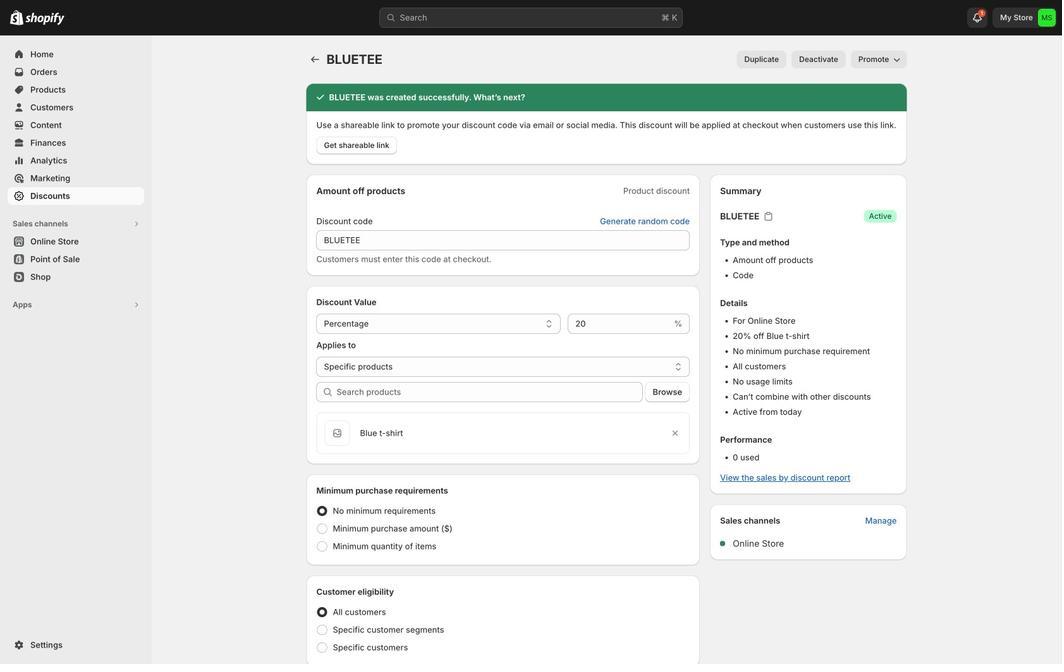 Task type: locate. For each thing, give the bounding box(es) containing it.
None text field
[[317, 230, 690, 250], [568, 314, 672, 334], [317, 230, 690, 250], [568, 314, 672, 334]]

Search products text field
[[337, 382, 643, 402]]

my store image
[[1038, 9, 1056, 27]]



Task type: describe. For each thing, give the bounding box(es) containing it.
shopify image
[[10, 10, 23, 25]]

shopify image
[[25, 12, 65, 25]]



